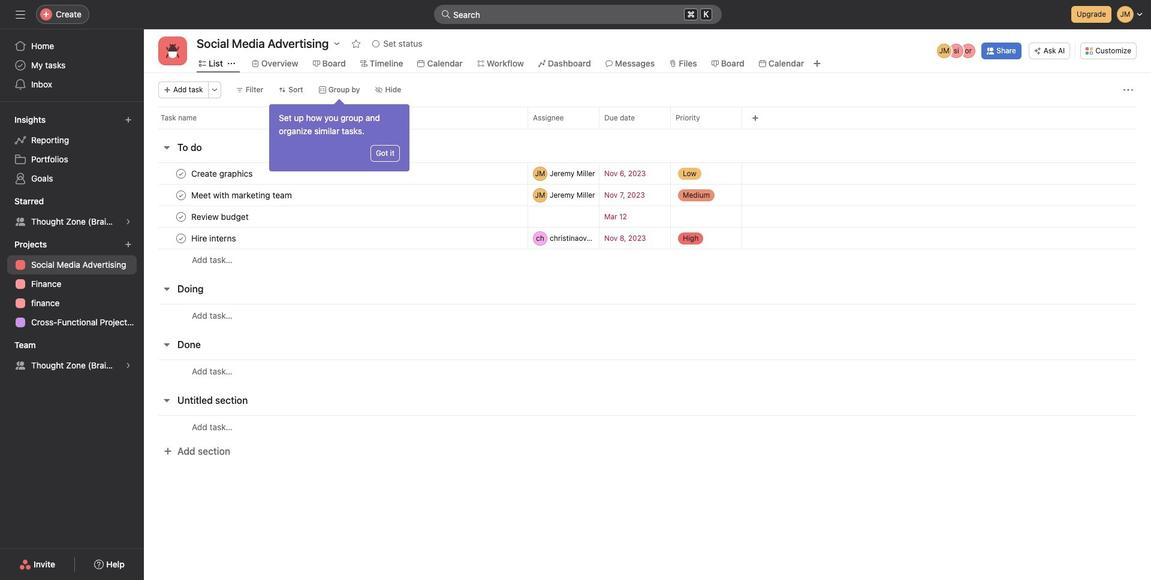 Task type: describe. For each thing, give the bounding box(es) containing it.
tab actions image
[[228, 60, 235, 67]]

teams element
[[0, 335, 144, 378]]

mark complete checkbox for task name text box
[[174, 166, 188, 181]]

task name text field inside meet with marketing team cell
[[189, 189, 296, 201]]

see details, thought zone (brainstorm space) image for starred 'element'
[[125, 218, 132, 226]]

mark complete image for task name text field in the meet with marketing team cell
[[174, 188, 188, 202]]

mark complete checkbox for task name text field in the meet with marketing team cell
[[174, 188, 188, 202]]

Search tasks, projects, and more text field
[[434, 5, 722, 24]]

mark complete checkbox for hire interns cell
[[174, 231, 188, 246]]

projects element
[[0, 234, 144, 335]]

hide sidebar image
[[16, 10, 25, 19]]

more actions image
[[211, 86, 218, 94]]

collapse task list for this group image
[[162, 396, 172, 406]]

mark complete image for task name text field within review budget cell
[[174, 210, 188, 224]]

mark complete image for task name text box
[[174, 166, 188, 181]]

mark complete checkbox for review budget cell
[[174, 210, 188, 224]]

mark complete image for task name text field in the hire interns cell
[[174, 231, 188, 246]]

add tab image
[[813, 59, 823, 68]]

task name text field for mark complete checkbox in review budget cell
[[189, 211, 252, 223]]

see details, thought zone (brainstorm space) image for teams 'element'
[[125, 362, 132, 370]]

2 collapse task list for this group image from the top
[[162, 284, 172, 294]]

1 collapse task list for this group image from the top
[[162, 143, 172, 152]]

new insights image
[[125, 116, 132, 124]]

global element
[[0, 29, 144, 101]]

review budget cell
[[144, 206, 528, 228]]

hire interns cell
[[144, 227, 528, 250]]

add to starred image
[[352, 39, 361, 49]]

Task name text field
[[189, 168, 256, 180]]

meet with marketing team cell
[[144, 184, 528, 206]]



Task type: locate. For each thing, give the bounding box(es) containing it.
mark complete image inside hire interns cell
[[174, 231, 188, 246]]

3 task name text field from the top
[[189, 232, 240, 244]]

1 vertical spatial mark complete image
[[174, 231, 188, 246]]

starred element
[[0, 191, 144, 234]]

0 vertical spatial mark complete checkbox
[[174, 166, 188, 181]]

2 see details, thought zone (brainstorm space) image from the top
[[125, 362, 132, 370]]

mark complete checkbox inside review budget cell
[[174, 210, 188, 224]]

Mark complete checkbox
[[174, 166, 188, 181], [174, 188, 188, 202]]

task name text field inside hire interns cell
[[189, 232, 240, 244]]

None field
[[434, 5, 722, 24]]

0 vertical spatial mark complete checkbox
[[174, 210, 188, 224]]

2 vertical spatial task name text field
[[189, 232, 240, 244]]

0 vertical spatial collapse task list for this group image
[[162, 143, 172, 152]]

1 vertical spatial mark complete checkbox
[[174, 231, 188, 246]]

0 vertical spatial task name text field
[[189, 189, 296, 201]]

mark complete image
[[174, 166, 188, 181], [174, 231, 188, 246]]

Task name text field
[[189, 189, 296, 201], [189, 211, 252, 223], [189, 232, 240, 244]]

insights element
[[0, 109, 144, 191]]

1 mark complete image from the top
[[174, 166, 188, 181]]

1 see details, thought zone (brainstorm space) image from the top
[[125, 218, 132, 226]]

mark complete image left task name text box
[[174, 166, 188, 181]]

2 mark complete image from the top
[[174, 231, 188, 246]]

1 vertical spatial task name text field
[[189, 211, 252, 223]]

header to do tree grid
[[144, 163, 1152, 271]]

1 task name text field from the top
[[189, 189, 296, 201]]

1 mark complete checkbox from the top
[[174, 166, 188, 181]]

add field image
[[752, 115, 759, 122]]

0 vertical spatial mark complete image
[[174, 188, 188, 202]]

1 mark complete checkbox from the top
[[174, 210, 188, 224]]

see details, thought zone (brainstorm space) image inside starred 'element'
[[125, 218, 132, 226]]

task name text field inside review budget cell
[[189, 211, 252, 223]]

2 mark complete checkbox from the top
[[174, 231, 188, 246]]

1 vertical spatial mark complete image
[[174, 210, 188, 224]]

3 collapse task list for this group image from the top
[[162, 340, 172, 350]]

mark complete image
[[174, 188, 188, 202], [174, 210, 188, 224]]

mark complete image inside create graphics cell
[[174, 166, 188, 181]]

mark complete checkbox inside create graphics cell
[[174, 166, 188, 181]]

more actions image
[[1124, 85, 1134, 95]]

Mark complete checkbox
[[174, 210, 188, 224], [174, 231, 188, 246]]

2 mark complete image from the top
[[174, 210, 188, 224]]

mark complete checkbox inside hire interns cell
[[174, 231, 188, 246]]

1 vertical spatial collapse task list for this group image
[[162, 284, 172, 294]]

task name text field for mark complete checkbox within hire interns cell
[[189, 232, 240, 244]]

2 mark complete checkbox from the top
[[174, 188, 188, 202]]

1 mark complete image from the top
[[174, 188, 188, 202]]

see details, thought zone (brainstorm space) image inside teams 'element'
[[125, 362, 132, 370]]

bug image
[[166, 44, 180, 58]]

row
[[144, 107, 1152, 129], [158, 128, 1137, 130], [144, 163, 1152, 185], [144, 184, 1152, 206], [144, 206, 1152, 228], [144, 227, 1152, 250], [144, 249, 1152, 271], [144, 304, 1152, 327], [144, 360, 1152, 383], [144, 416, 1152, 439]]

1 vertical spatial see details, thought zone (brainstorm space) image
[[125, 362, 132, 370]]

mark complete image inside meet with marketing team cell
[[174, 188, 188, 202]]

prominent image
[[442, 10, 451, 19]]

0 vertical spatial see details, thought zone (brainstorm space) image
[[125, 218, 132, 226]]

new project or portfolio image
[[125, 241, 132, 248]]

mark complete checkbox inside meet with marketing team cell
[[174, 188, 188, 202]]

tooltip
[[269, 101, 410, 172]]

2 vertical spatial collapse task list for this group image
[[162, 340, 172, 350]]

0 vertical spatial mark complete image
[[174, 166, 188, 181]]

create graphics cell
[[144, 163, 528, 185]]

mark complete image inside review budget cell
[[174, 210, 188, 224]]

see details, thought zone (brainstorm space) image
[[125, 218, 132, 226], [125, 362, 132, 370]]

mark complete image right new project or portfolio icon
[[174, 231, 188, 246]]

2 task name text field from the top
[[189, 211, 252, 223]]

collapse task list for this group image
[[162, 143, 172, 152], [162, 284, 172, 294], [162, 340, 172, 350]]

1 vertical spatial mark complete checkbox
[[174, 188, 188, 202]]



Task type: vqa. For each thing, say whether or not it's contained in the screenshot.
SEE DETAILS, P image
no



